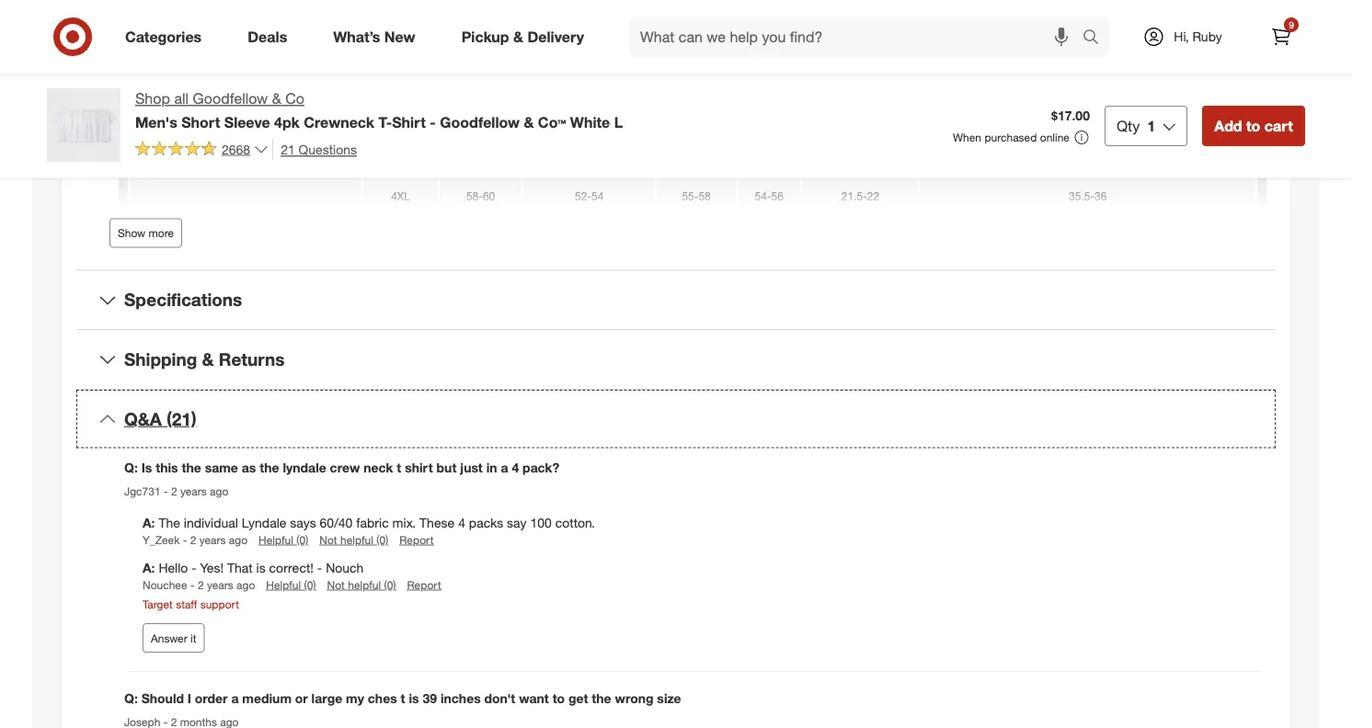 Task type: describe. For each thing, give the bounding box(es) containing it.
wrong
[[615, 691, 654, 707]]

when
[[953, 131, 982, 144]]

co™
[[538, 113, 566, 131]]

just
[[460, 460, 483, 476]]

q&a
[[124, 408, 162, 430]]

not helpful  (0) button for y_zeek - 2 years ago
[[320, 532, 389, 548]]

pickup
[[462, 28, 509, 46]]

men's
[[135, 113, 177, 131]]

returns
[[219, 349, 285, 370]]

q: is this the same as the lyndale crew neck t shirt but just in a 4 pack? jgc731 - 2 years ago
[[124, 460, 560, 498]]

show more
[[118, 226, 174, 240]]

same
[[205, 460, 238, 476]]

neck
[[364, 460, 393, 476]]

- inside q: is this the same as the lyndale crew neck t shirt but just in a 4 pack? jgc731 - 2 years ago
[[164, 484, 168, 498]]

shop all goodfellow & co men's short sleeve 4pk crewneck t-shirt - goodfellow & co™ white l
[[135, 90, 623, 131]]

purchased
[[985, 131, 1037, 144]]

these
[[420, 515, 455, 531]]

pickup & delivery link
[[446, 17, 607, 57]]

100
[[530, 515, 552, 531]]

(0) down the fabric
[[376, 533, 389, 547]]

size
[[657, 691, 681, 707]]

helpful  (0) button for nouchee - 2 years ago
[[266, 577, 316, 593]]

cotton.
[[555, 515, 595, 531]]

0 horizontal spatial the
[[182, 460, 201, 476]]

ago for nouchee - 2 years ago
[[237, 578, 255, 592]]

(21)
[[167, 408, 197, 430]]

large
[[312, 691, 342, 707]]

don't
[[485, 691, 515, 707]]

& inside shipping & returns dropdown button
[[202, 349, 214, 370]]

q: for q: is this the same as the lyndale crew neck t shirt but just in a 4 pack? jgc731 - 2 years ago
[[124, 460, 138, 476]]

years for y_zeek
[[199, 533, 226, 547]]

specifications button
[[76, 271, 1276, 330]]

white
[[570, 113, 610, 131]]

search button
[[1075, 17, 1119, 61]]

t for shirt
[[397, 460, 401, 476]]

hi,
[[1174, 29, 1189, 45]]

packs
[[469, 515, 504, 531]]

but
[[437, 460, 457, 476]]

what's new link
[[318, 17, 439, 57]]

helpful for y_zeek - 2 years ago
[[340, 533, 373, 547]]

& left co
[[272, 90, 281, 108]]

helpful for nouchee - 2 years ago
[[348, 578, 381, 592]]

get
[[569, 691, 588, 707]]

0 horizontal spatial 4
[[458, 515, 466, 531]]

nouch
[[326, 560, 364, 576]]

search
[[1075, 30, 1119, 47]]

individual
[[184, 515, 238, 531]]

pickup & delivery
[[462, 28, 584, 46]]

q&a (21)
[[124, 408, 197, 430]]

2 for y_zeek
[[190, 533, 196, 547]]

jgc731
[[124, 484, 161, 498]]

1 vertical spatial to
[[553, 691, 565, 707]]

helpful  (0) for nouchee - 2 years ago
[[266, 578, 316, 592]]

add
[[1215, 117, 1243, 135]]

fabric
[[356, 515, 389, 531]]

inches
[[441, 691, 481, 707]]

all
[[174, 90, 189, 108]]

2 horizontal spatial the
[[592, 691, 612, 707]]

lyndale
[[283, 460, 326, 476]]

report for nouchee - 2 years ago
[[407, 578, 441, 592]]

deals
[[248, 28, 287, 46]]

add to cart button
[[1203, 106, 1306, 146]]

correct!
[[269, 560, 314, 576]]

ago inside q: is this the same as the lyndale crew neck t shirt but just in a 4 pack? jgc731 - 2 years ago
[[210, 484, 228, 498]]

t for is
[[401, 691, 405, 707]]

shirt
[[405, 460, 433, 476]]

- inside shop all goodfellow & co men's short sleeve 4pk crewneck t-shirt - goodfellow & co™ white l
[[430, 113, 436, 131]]

helpful  (0) for y_zeek - 2 years ago
[[259, 533, 309, 547]]

(0) down mix.
[[384, 578, 396, 592]]

questions
[[299, 141, 357, 157]]

not for nouchee - 2 years ago
[[327, 578, 345, 592]]

q: should i order a medium or large my ches t is 39 inches don't want to get the wrong size
[[124, 691, 681, 707]]

ago for y_zeek - 2 years ago
[[229, 533, 248, 547]]

my
[[346, 691, 364, 707]]

21 questions
[[281, 141, 357, 157]]

crewneck
[[304, 113, 375, 131]]

as
[[242, 460, 256, 476]]

add to cart
[[1215, 117, 1294, 135]]

a: for a: hello - yes! that is correct! - nouch
[[143, 560, 155, 576]]

show
[[118, 226, 146, 240]]

that
[[227, 560, 253, 576]]

a: for a: the individual lyndale says 60/40 fabric mix. these 4 packs say 100 cotton.
[[143, 515, 155, 531]]

pack?
[[523, 460, 560, 476]]

new
[[384, 28, 416, 46]]

co
[[285, 90, 305, 108]]

support
[[200, 598, 239, 612]]

helpful for y_zeek - 2 years ago
[[259, 533, 293, 547]]

4pk
[[274, 113, 300, 131]]

(0) down says
[[296, 533, 309, 547]]

this
[[156, 460, 178, 476]]

target
[[143, 598, 173, 612]]

years for nouchee
[[207, 578, 233, 592]]

$17.00
[[1052, 108, 1090, 124]]

q: for q: should i order a medium or large my ches t is 39 inches don't want to get the wrong size
[[124, 691, 138, 707]]

a: hello - yes! that is correct! - nouch
[[143, 560, 364, 576]]

say
[[507, 515, 527, 531]]

target staff support
[[143, 598, 239, 612]]

1 horizontal spatial the
[[260, 460, 279, 476]]

2668
[[222, 141, 250, 157]]

- left nouch
[[317, 560, 322, 576]]

a: the individual lyndale says 60/40 fabric mix. these 4 packs say 100 cotton.
[[143, 515, 595, 531]]

medium
[[242, 691, 292, 707]]

what's new
[[333, 28, 416, 46]]

years inside q: is this the same as the lyndale crew neck t shirt but just in a 4 pack? jgc731 - 2 years ago
[[180, 484, 207, 498]]



Task type: vqa. For each thing, say whether or not it's contained in the screenshot.
THE DEALS Button
no



Task type: locate. For each thing, give the bounding box(es) containing it.
lyndale
[[242, 515, 287, 531]]

goodfellow right shirt
[[440, 113, 520, 131]]

staff
[[176, 598, 197, 612]]

4 inside q: is this the same as the lyndale crew neck t shirt but just in a 4 pack? jgc731 - 2 years ago
[[512, 460, 519, 476]]

60/40
[[320, 515, 353, 531]]

t right the ches
[[401, 691, 405, 707]]

deals link
[[232, 17, 310, 57]]

- left yes!
[[192, 560, 197, 576]]

q: left should
[[124, 691, 138, 707]]

& left returns
[[202, 349, 214, 370]]

not
[[320, 533, 337, 547], [327, 578, 345, 592]]

4 right in
[[512, 460, 519, 476]]

0 vertical spatial q:
[[124, 460, 138, 476]]

0 horizontal spatial 2
[[171, 484, 177, 498]]

0 vertical spatial helpful
[[340, 533, 373, 547]]

years down "individual"
[[199, 533, 226, 547]]

helpful  (0) down correct!
[[266, 578, 316, 592]]

1 horizontal spatial is
[[409, 691, 419, 707]]

i
[[188, 691, 191, 707]]

q:
[[124, 460, 138, 476], [124, 691, 138, 707]]

ago
[[210, 484, 228, 498], [229, 533, 248, 547], [237, 578, 255, 592]]

4 left packs
[[458, 515, 466, 531]]

report button
[[400, 532, 434, 548], [407, 577, 441, 593]]

- right the y_zeek
[[183, 533, 187, 547]]

0 vertical spatial a
[[501, 460, 508, 476]]

- right shirt
[[430, 113, 436, 131]]

answer it button
[[143, 624, 205, 653]]

2 down yes!
[[198, 578, 204, 592]]

the
[[159, 515, 180, 531]]

should
[[141, 691, 184, 707]]

crew
[[330, 460, 360, 476]]

delivery
[[528, 28, 584, 46]]

order
[[195, 691, 228, 707]]

helpful down nouch
[[348, 578, 381, 592]]

qty 1
[[1117, 117, 1156, 135]]

2 a: from the top
[[143, 560, 155, 576]]

not for y_zeek - 2 years ago
[[320, 533, 337, 547]]

goodfellow up sleeve
[[193, 90, 268, 108]]

ago down same
[[210, 484, 228, 498]]

0 vertical spatial is
[[256, 560, 266, 576]]

helpful  (0) button down lyndale on the left
[[259, 532, 309, 548]]

l
[[614, 113, 623, 131]]

0 horizontal spatial a
[[231, 691, 239, 707]]

to
[[1247, 117, 1261, 135], [553, 691, 565, 707]]

hello
[[159, 560, 188, 576]]

a right in
[[501, 460, 508, 476]]

1 vertical spatial not helpful  (0) button
[[327, 577, 396, 593]]

(0)
[[296, 533, 309, 547], [376, 533, 389, 547], [304, 578, 316, 592], [384, 578, 396, 592]]

helpful  (0) button for y_zeek - 2 years ago
[[259, 532, 309, 548]]

1 q: from the top
[[124, 460, 138, 476]]

helpful  (0) button down correct!
[[266, 577, 316, 593]]

2 down "individual"
[[190, 533, 196, 547]]

qty
[[1117, 117, 1140, 135]]

helpful
[[259, 533, 293, 547], [266, 578, 301, 592]]

1 vertical spatial 4
[[458, 515, 466, 531]]

0 vertical spatial helpful  (0)
[[259, 533, 309, 547]]

report button down mix.
[[400, 532, 434, 548]]

cart
[[1265, 117, 1294, 135]]

1 vertical spatial t
[[401, 691, 405, 707]]

1 vertical spatial helpful
[[348, 578, 381, 592]]

to right the "add"
[[1247, 117, 1261, 135]]

1 vertical spatial q:
[[124, 691, 138, 707]]

not down 60/40 on the bottom left of page
[[320, 533, 337, 547]]

helpful
[[340, 533, 373, 547], [348, 578, 381, 592]]

2 horizontal spatial 2
[[198, 578, 204, 592]]

0 horizontal spatial is
[[256, 560, 266, 576]]

21
[[281, 141, 295, 157]]

& left the co™
[[524, 113, 534, 131]]

2 inside q: is this the same as the lyndale crew neck t shirt but just in a 4 pack? jgc731 - 2 years ago
[[171, 484, 177, 498]]

1 vertical spatial ago
[[229, 533, 248, 547]]

not helpful  (0) button down a: the individual lyndale says 60/40 fabric mix. these 4 packs say 100 cotton.
[[320, 532, 389, 548]]

report down these
[[407, 578, 441, 592]]

shipping & returns
[[124, 349, 285, 370]]

the
[[182, 460, 201, 476], [260, 460, 279, 476], [592, 691, 612, 707]]

mix.
[[393, 515, 416, 531]]

0 vertical spatial ago
[[210, 484, 228, 498]]

goodfellow
[[193, 90, 268, 108], [440, 113, 520, 131]]

- down this at the bottom left of the page
[[164, 484, 168, 498]]

not helpful  (0) button for nouchee - 2 years ago
[[327, 577, 396, 593]]

0 vertical spatial goodfellow
[[193, 90, 268, 108]]

not down nouch
[[327, 578, 345, 592]]

1 horizontal spatial a
[[501, 460, 508, 476]]

or
[[295, 691, 308, 707]]

0 vertical spatial 4
[[512, 460, 519, 476]]

0 vertical spatial helpful
[[259, 533, 293, 547]]

1 vertical spatial report button
[[407, 577, 441, 593]]

0 vertical spatial 2
[[171, 484, 177, 498]]

0 horizontal spatial goodfellow
[[193, 90, 268, 108]]

1 vertical spatial a
[[231, 691, 239, 707]]

1 horizontal spatial 2
[[190, 533, 196, 547]]

0 vertical spatial not helpful  (0)
[[320, 533, 389, 547]]

(0) down correct!
[[304, 578, 316, 592]]

a: left the
[[143, 515, 155, 531]]

not helpful  (0) for nouchee - 2 years ago
[[327, 578, 396, 592]]

0 horizontal spatial to
[[553, 691, 565, 707]]

report button for nouchee - 2 years ago
[[407, 577, 441, 593]]

1 vertical spatial not
[[327, 578, 345, 592]]

a: up nouchee
[[143, 560, 155, 576]]

not helpful  (0) for y_zeek - 2 years ago
[[320, 533, 389, 547]]

is right that
[[256, 560, 266, 576]]

report button for y_zeek - 2 years ago
[[400, 532, 434, 548]]

& right pickup on the top left of page
[[513, 28, 524, 46]]

report
[[400, 533, 434, 547], [407, 578, 441, 592]]

1 a: from the top
[[143, 515, 155, 531]]

the right as
[[260, 460, 279, 476]]

the right the get
[[592, 691, 612, 707]]

helpful  (0) down lyndale on the left
[[259, 533, 309, 547]]

the right this at the bottom left of the page
[[182, 460, 201, 476]]

is
[[141, 460, 152, 476]]

a inside q: is this the same as the lyndale crew neck t shirt but just in a 4 pack? jgc731 - 2 years ago
[[501, 460, 508, 476]]

1 vertical spatial not helpful  (0)
[[327, 578, 396, 592]]

9
[[1289, 19, 1294, 30]]

0 vertical spatial report
[[400, 533, 434, 547]]

nouchee - 2 years ago
[[143, 578, 255, 592]]

sleeve
[[224, 113, 270, 131]]

2 for nouchee
[[198, 578, 204, 592]]

years up "individual"
[[180, 484, 207, 498]]

0 vertical spatial report button
[[400, 532, 434, 548]]

categories
[[125, 28, 202, 46]]

want
[[519, 691, 549, 707]]

y_zeek
[[143, 533, 180, 547]]

is left 39
[[409, 691, 419, 707]]

when purchased online
[[953, 131, 1070, 144]]

0 vertical spatial t
[[397, 460, 401, 476]]

not helpful  (0) down a: the individual lyndale says 60/40 fabric mix. these 4 packs say 100 cotton.
[[320, 533, 389, 547]]

&
[[513, 28, 524, 46], [272, 90, 281, 108], [524, 113, 534, 131], [202, 349, 214, 370]]

report for y_zeek - 2 years ago
[[400, 533, 434, 547]]

years
[[180, 484, 207, 498], [199, 533, 226, 547], [207, 578, 233, 592]]

show more button
[[109, 218, 182, 248]]

helpful  (0)
[[259, 533, 309, 547], [266, 578, 316, 592]]

short
[[181, 113, 220, 131]]

0 vertical spatial to
[[1247, 117, 1261, 135]]

2
[[171, 484, 177, 498], [190, 533, 196, 547], [198, 578, 204, 592]]

1 vertical spatial a:
[[143, 560, 155, 576]]

& inside "pickup & delivery" link
[[513, 28, 524, 46]]

1 horizontal spatial to
[[1247, 117, 1261, 135]]

a
[[501, 460, 508, 476], [231, 691, 239, 707]]

ago down that
[[237, 578, 255, 592]]

1 horizontal spatial goodfellow
[[440, 113, 520, 131]]

image of men's short sleeve 4pk crewneck t-shirt - goodfellow & co™ white l image
[[47, 88, 121, 162]]

0 vertical spatial helpful  (0) button
[[259, 532, 309, 548]]

39
[[423, 691, 437, 707]]

What can we help you find? suggestions appear below search field
[[629, 17, 1088, 57]]

it
[[190, 631, 196, 645]]

1 vertical spatial is
[[409, 691, 419, 707]]

years down yes!
[[207, 578, 233, 592]]

1 vertical spatial report
[[407, 578, 441, 592]]

q: left is
[[124, 460, 138, 476]]

2 vertical spatial 2
[[198, 578, 204, 592]]

2 q: from the top
[[124, 691, 138, 707]]

1 vertical spatial goodfellow
[[440, 113, 520, 131]]

2 vertical spatial ago
[[237, 578, 255, 592]]

ago up that
[[229, 533, 248, 547]]

not helpful  (0) button down nouch
[[327, 577, 396, 593]]

2 down this at the bottom left of the page
[[171, 484, 177, 498]]

t left shirt
[[397, 460, 401, 476]]

report button down these
[[407, 577, 441, 593]]

2 vertical spatial years
[[207, 578, 233, 592]]

helpful for nouchee - 2 years ago
[[266, 578, 301, 592]]

a right order
[[231, 691, 239, 707]]

not helpful  (0) down nouch
[[327, 578, 396, 592]]

0 vertical spatial a:
[[143, 515, 155, 531]]

specifications
[[124, 289, 242, 310]]

1 vertical spatial helpful
[[266, 578, 301, 592]]

helpful down lyndale on the left
[[259, 533, 293, 547]]

t inside q: is this the same as the lyndale crew neck t shirt but just in a 4 pack? jgc731 - 2 years ago
[[397, 460, 401, 476]]

2668 link
[[135, 139, 269, 161]]

not helpful  (0)
[[320, 533, 389, 547], [327, 578, 396, 592]]

0 vertical spatial years
[[180, 484, 207, 498]]

0 vertical spatial not helpful  (0) button
[[320, 532, 389, 548]]

shipping
[[124, 349, 197, 370]]

1 vertical spatial helpful  (0) button
[[266, 577, 316, 593]]

helpful down a: the individual lyndale says 60/40 fabric mix. these 4 packs say 100 cotton.
[[340, 533, 373, 547]]

1 vertical spatial helpful  (0)
[[266, 578, 316, 592]]

1 vertical spatial 2
[[190, 533, 196, 547]]

report down mix.
[[400, 533, 434, 547]]

what's
[[333, 28, 380, 46]]

y_zeek - 2 years ago
[[143, 533, 248, 547]]

nouchee
[[143, 578, 187, 592]]

1 vertical spatial years
[[199, 533, 226, 547]]

0 vertical spatial not
[[320, 533, 337, 547]]

1 horizontal spatial 4
[[512, 460, 519, 476]]

q: inside q: is this the same as the lyndale crew neck t shirt but just in a 4 pack? jgc731 - 2 years ago
[[124, 460, 138, 476]]

to inside add to cart button
[[1247, 117, 1261, 135]]

ruby
[[1193, 29, 1223, 45]]

1
[[1148, 117, 1156, 135]]

- up 'target staff support'
[[190, 578, 195, 592]]

categories link
[[109, 17, 225, 57]]

more
[[149, 226, 174, 240]]

shipping & returns button
[[76, 330, 1276, 389]]

-
[[430, 113, 436, 131], [164, 484, 168, 498], [183, 533, 187, 547], [192, 560, 197, 576], [317, 560, 322, 576], [190, 578, 195, 592]]

helpful down correct!
[[266, 578, 301, 592]]

online
[[1040, 131, 1070, 144]]

to left the get
[[553, 691, 565, 707]]

in
[[486, 460, 497, 476]]

says
[[290, 515, 316, 531]]

answer
[[151, 631, 187, 645]]



